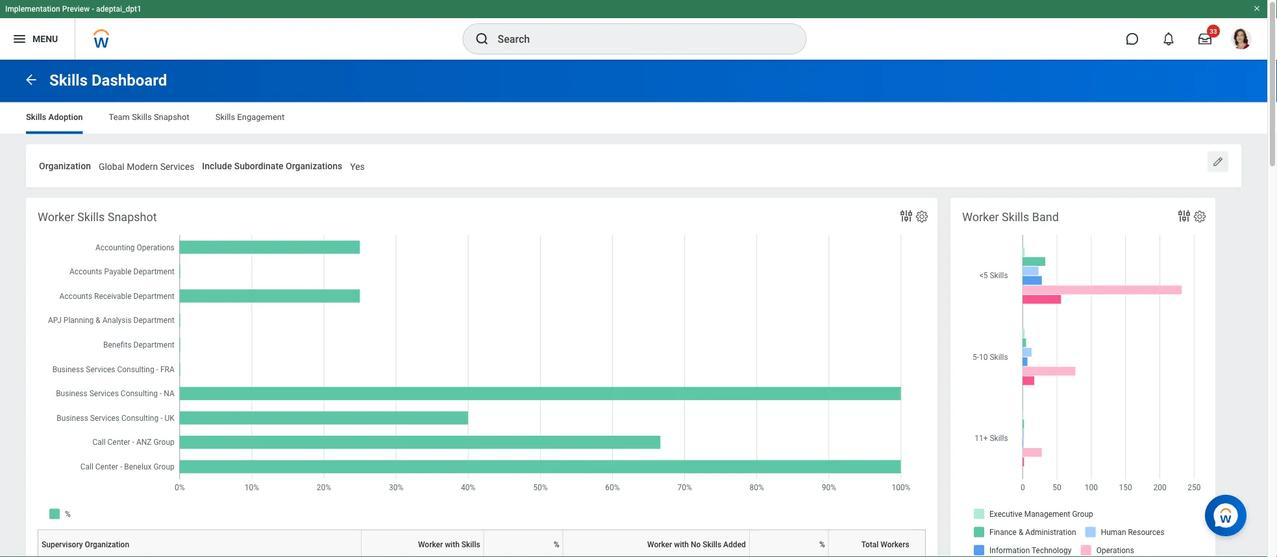 Task type: locate. For each thing, give the bounding box(es) containing it.
1 configure and view chart data image from the left
[[899, 209, 914, 224]]

team skills snapshot
[[109, 112, 189, 122]]

worker for worker skills band
[[962, 211, 999, 224]]

include
[[202, 161, 232, 171]]

33 button
[[1191, 25, 1220, 53]]

snapshot inside tab list
[[154, 112, 189, 122]]

worker inside "button"
[[418, 540, 443, 550]]

0 horizontal spatial with
[[445, 540, 460, 550]]

worker inside 'element'
[[962, 211, 999, 224]]

0 horizontal spatial configure and view chart data image
[[899, 209, 914, 224]]

1 vertical spatial snapshot
[[108, 211, 157, 224]]

worker inside button
[[647, 540, 672, 550]]

tab list containing skills adoption
[[13, 103, 1254, 134]]

profile logan mcneil image
[[1231, 29, 1252, 52]]

inbox large image
[[1199, 32, 1212, 45]]

menu button
[[0, 18, 75, 60]]

2 % button from the left
[[753, 530, 833, 558]]

33
[[1210, 27, 1217, 35]]

0 vertical spatial snapshot
[[154, 112, 189, 122]]

configure worker skills band image
[[1193, 210, 1207, 224]]

worker with no skills added button
[[567, 530, 754, 558]]

workers
[[881, 540, 909, 550]]

snapshot up services
[[154, 112, 189, 122]]

worker
[[38, 211, 74, 224], [962, 211, 999, 224], [418, 540, 443, 550], [647, 540, 672, 550]]

worker for worker with skills
[[418, 540, 443, 550]]

added
[[723, 540, 746, 550]]

1 horizontal spatial %
[[819, 540, 825, 550]]

snapshot down modern
[[108, 211, 157, 224]]

Global Modern Services text field
[[99, 154, 194, 176]]

justify image
[[12, 31, 27, 47]]

worker with no skills added
[[647, 540, 746, 550]]

2 with from the left
[[674, 540, 689, 550]]

include subordinate organizations
[[202, 161, 342, 171]]

skills inside worker skills band 'element'
[[1002, 211, 1029, 224]]

include subordinate organizations element
[[350, 153, 365, 177]]

configure and view chart data image
[[899, 209, 914, 224], [1177, 209, 1192, 224]]

0 vertical spatial organization
[[39, 161, 91, 171]]

skills dashboard
[[49, 71, 167, 90]]

1 vertical spatial organization
[[85, 540, 129, 550]]

global modern services
[[99, 161, 194, 172]]

configure and view chart data image left 'configure worker skills snapshot' image
[[899, 209, 914, 224]]

1 with from the left
[[445, 540, 460, 550]]

total
[[862, 540, 879, 550]]

1 horizontal spatial configure and view chart data image
[[1177, 209, 1192, 224]]

menu banner
[[0, 0, 1267, 60]]

skills
[[49, 71, 88, 90], [26, 112, 46, 122], [132, 112, 152, 122], [215, 112, 235, 122], [77, 211, 105, 224], [1002, 211, 1029, 224], [462, 540, 480, 550], [703, 540, 721, 550]]

with inside button
[[674, 540, 689, 550]]

organization left global
[[39, 161, 91, 171]]

2 configure and view chart data image from the left
[[1177, 209, 1192, 224]]

worker with skills button
[[365, 530, 489, 558]]

modern
[[127, 161, 158, 172]]

configure and view chart data image inside worker skills band 'element'
[[1177, 209, 1192, 224]]

dashboard
[[92, 71, 167, 90]]

skills inside worker with no skills added button
[[703, 540, 721, 550]]

organization
[[39, 161, 91, 171], [85, 540, 129, 550]]

%
[[554, 540, 559, 550], [819, 540, 825, 550]]

menu
[[32, 34, 58, 44]]

tab list
[[13, 103, 1254, 134]]

0 horizontal spatial %
[[554, 540, 559, 550]]

with inside "button"
[[445, 540, 460, 550]]

snapshot
[[154, 112, 189, 122], [108, 211, 157, 224]]

configure and view chart data image for band
[[1177, 209, 1192, 224]]

notifications large image
[[1162, 32, 1175, 45]]

% button
[[487, 530, 568, 558], [753, 530, 833, 558]]

1 horizontal spatial % button
[[753, 530, 833, 558]]

configure and view chart data image left configure worker skills band icon on the right of page
[[1177, 209, 1192, 224]]

preview
[[62, 5, 90, 14]]

1 horizontal spatial with
[[674, 540, 689, 550]]

team
[[109, 112, 130, 122]]

2 % from the left
[[819, 540, 825, 550]]

configure and view chart data image for snapshot
[[899, 209, 914, 224]]

organization right supervisory
[[85, 540, 129, 550]]

global
[[99, 161, 124, 172]]

with for skills
[[445, 540, 460, 550]]

total workers button
[[832, 540, 909, 550]]

total workers
[[862, 540, 909, 550]]

0 horizontal spatial % button
[[487, 530, 568, 558]]

organization inside button
[[85, 540, 129, 550]]

edit image
[[1212, 156, 1225, 168]]

with
[[445, 540, 460, 550], [674, 540, 689, 550]]



Task type: vqa. For each thing, say whether or not it's contained in the screenshot.
Time.
no



Task type: describe. For each thing, give the bounding box(es) containing it.
tab list inside skills dashboard main content
[[13, 103, 1254, 134]]

no
[[691, 540, 701, 550]]

skills inside worker with skills "button"
[[462, 540, 480, 550]]

adoption
[[48, 112, 83, 122]]

1 % button from the left
[[487, 530, 568, 558]]

worker for worker skills snapshot
[[38, 211, 74, 224]]

worker skills band
[[962, 211, 1059, 224]]

search image
[[474, 31, 490, 47]]

Yes text field
[[350, 154, 365, 176]]

supervisory organization button
[[42, 530, 366, 558]]

supervisory
[[42, 540, 83, 550]]

close environment banner image
[[1253, 5, 1261, 12]]

services
[[160, 161, 194, 172]]

configure worker skills snapshot image
[[915, 210, 929, 224]]

yes
[[350, 161, 365, 172]]

with for no
[[674, 540, 689, 550]]

skills engagement
[[215, 112, 285, 122]]

adeptai_dpt1
[[96, 5, 141, 14]]

snapshot for team skills snapshot
[[154, 112, 189, 122]]

Search Workday  search field
[[498, 25, 779, 53]]

worker with skills
[[418, 540, 480, 550]]

skills dashboard main content
[[0, 60, 1267, 558]]

worker skills snapshot element
[[26, 198, 938, 558]]

worker skills band element
[[951, 198, 1215, 558]]

snapshot for worker skills snapshot
[[108, 211, 157, 224]]

1 % from the left
[[554, 540, 559, 550]]

worker skills snapshot
[[38, 211, 157, 224]]

implementation preview -   adeptai_dpt1
[[5, 5, 141, 14]]

worker for worker with no skills added
[[647, 540, 672, 550]]

previous page image
[[23, 72, 39, 87]]

skills adoption
[[26, 112, 83, 122]]

subordinate
[[234, 161, 283, 171]]

organization element
[[99, 153, 194, 177]]

supervisory organization
[[42, 540, 129, 550]]

-
[[92, 5, 94, 14]]

band
[[1032, 211, 1059, 224]]

engagement
[[237, 112, 285, 122]]

implementation
[[5, 5, 60, 14]]

organizations
[[286, 161, 342, 171]]



